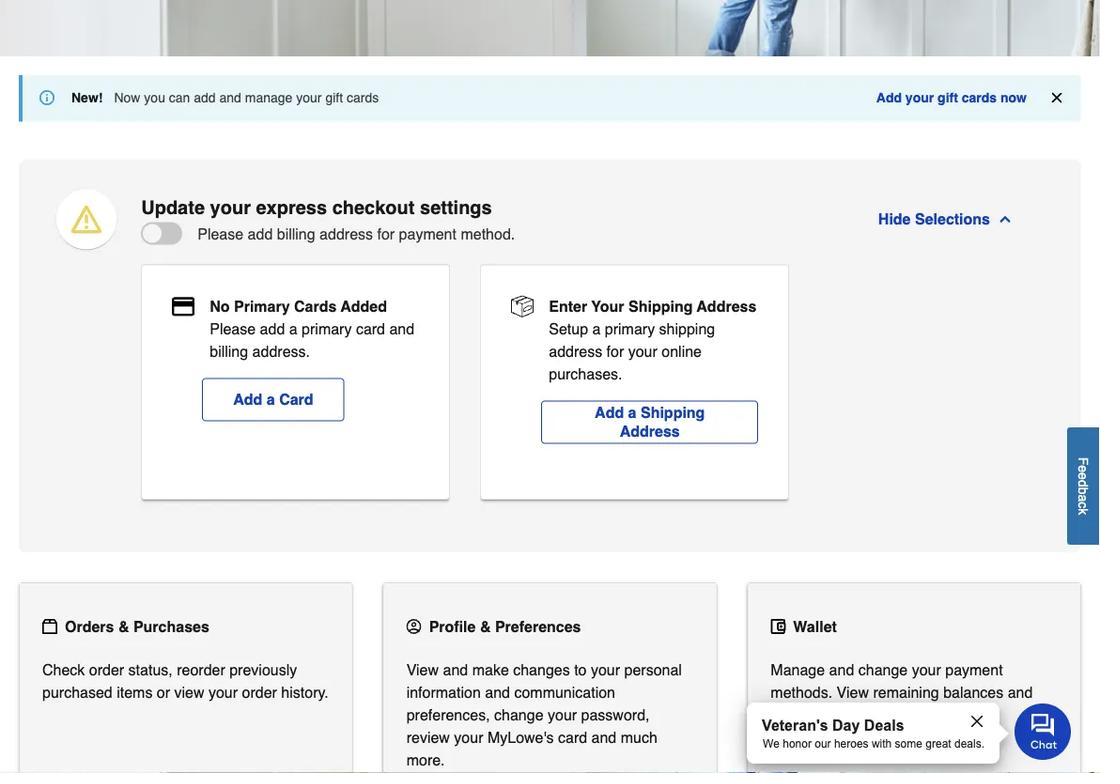Task type: describe. For each thing, give the bounding box(es) containing it.
payment inside manage and change your payment methods. view remaining balances and your rewards and offers.
[[945, 661, 1003, 678]]

purchases
[[133, 618, 209, 635]]

much
[[621, 729, 657, 746]]

add a card
[[233, 391, 313, 408]]

update
[[141, 196, 205, 218]]

communication
[[514, 683, 615, 701]]

new!
[[71, 90, 103, 105]]

add a shipping address button
[[541, 401, 758, 444]]

cards inside add your gift cards now link
[[962, 90, 997, 105]]

hide
[[878, 210, 911, 228]]

enter your shipping address
[[549, 298, 757, 315]]

and inside please add a primary card and billing address.
[[389, 320, 414, 338]]

your right manage
[[296, 90, 322, 105]]

add a card button
[[202, 378, 344, 421]]

information
[[406, 683, 481, 701]]

added
[[341, 298, 387, 315]]

changes
[[513, 661, 570, 678]]

deals
[[864, 717, 904, 734]]

previously
[[229, 661, 297, 678]]

with
[[872, 737, 892, 750]]

your down communication
[[548, 706, 577, 723]]

change inside view and make changes to your personal information and communication preferences, change your password, review your mylowe's card and much more.
[[494, 706, 544, 723]]

selections
[[915, 210, 990, 228]]

now
[[114, 90, 140, 105]]

purchased
[[42, 683, 112, 701]]

add a shipping address
[[595, 404, 705, 440]]

cards
[[294, 298, 337, 315]]

update your express checkout settings
[[141, 196, 492, 218]]

offers.
[[891, 706, 932, 723]]

check
[[42, 661, 85, 678]]

0 vertical spatial for
[[377, 225, 395, 242]]

manage and change your payment methods. view remaining balances and your rewards and offers.
[[771, 661, 1033, 723]]

1 horizontal spatial order
[[242, 683, 277, 701]]

info image
[[39, 90, 54, 105]]

& for orders
[[118, 618, 129, 635]]

settings
[[420, 196, 492, 218]]

setup
[[549, 320, 588, 338]]

enter
[[549, 298, 587, 315]]

reorder
[[177, 661, 225, 678]]

mylowe's
[[487, 729, 554, 746]]

address.
[[252, 343, 310, 360]]

billing inside please add a primary card and billing address.
[[210, 343, 248, 360]]

2 e from the top
[[1076, 472, 1091, 480]]

review
[[406, 729, 450, 746]]

order history image
[[42, 619, 57, 634]]

make
[[472, 661, 509, 678]]

view
[[174, 683, 204, 701]]

1 e from the top
[[1076, 465, 1091, 472]]

address for add a shipping address
[[620, 423, 680, 440]]

check order status, reorder previously purchased items or view your order history.
[[42, 661, 329, 701]]

chevron up image
[[998, 212, 1013, 227]]

purchases.
[[549, 365, 622, 383]]

add for please add a primary card and billing address.
[[260, 320, 285, 338]]

to
[[574, 661, 587, 678]]

hide selections
[[878, 210, 990, 228]]

your down methods.
[[771, 706, 800, 723]]

password,
[[581, 706, 650, 723]]

our
[[815, 737, 831, 750]]

shipping for your
[[629, 298, 693, 315]]

your right to
[[591, 661, 620, 678]]

k
[[1076, 508, 1091, 515]]

f
[[1076, 457, 1091, 465]]

card
[[279, 391, 313, 408]]

orders
[[65, 618, 114, 635]]

your inside setup a primary shipping address for your online purchases.
[[628, 343, 657, 360]]

add your gift cards now
[[876, 90, 1027, 105]]

a for add a shipping address
[[628, 404, 636, 421]]

shipping for a
[[641, 404, 705, 421]]

for inside setup a primary shipping address for your online purchases.
[[607, 343, 624, 360]]

you
[[144, 90, 165, 105]]

we
[[763, 737, 780, 750]]

now you can add and manage your gift cards
[[114, 90, 379, 105]]

view inside view and make changes to your personal information and communication preferences, change your password, review your mylowe's card and much more.
[[406, 661, 439, 678]]

primary inside setup a primary shipping address for your online purchases.
[[605, 320, 655, 338]]

close image
[[970, 714, 985, 729]]

methods.
[[771, 683, 832, 701]]

add for please add billing address for payment method.
[[248, 225, 273, 242]]

items
[[117, 683, 153, 701]]

card inside view and make changes to your personal information and communication preferences, change your password, review your mylowe's card and much more.
[[558, 729, 587, 746]]

more.
[[406, 751, 445, 768]]

wallet image
[[771, 619, 786, 634]]

day
[[832, 717, 860, 734]]

add for add a card
[[233, 391, 262, 408]]

shipping image
[[511, 295, 534, 318]]

no
[[210, 298, 230, 315]]

a inside please add a primary card and billing address.
[[289, 320, 297, 338]]

f e e d b a c k
[[1076, 457, 1091, 515]]



Task type: locate. For each thing, give the bounding box(es) containing it.
please add a primary card and billing address.
[[210, 320, 414, 360]]

personal
[[624, 661, 682, 678]]

1 cards from the left
[[347, 90, 379, 105]]

primary down the your
[[605, 320, 655, 338]]

1 vertical spatial payment
[[945, 661, 1003, 678]]

1 primary from the left
[[302, 320, 352, 338]]

1 vertical spatial address
[[620, 423, 680, 440]]

view inside manage and change your payment methods. view remaining balances and your rewards and offers.
[[837, 683, 869, 701]]

1 vertical spatial change
[[494, 706, 544, 723]]

1 vertical spatial billing
[[210, 343, 248, 360]]

address
[[697, 298, 757, 315], [620, 423, 680, 440]]

please
[[198, 225, 243, 242], [210, 320, 256, 338]]

1 vertical spatial address
[[549, 343, 602, 360]]

or
[[157, 683, 170, 701]]

& right orders
[[118, 618, 129, 635]]

0 horizontal spatial change
[[494, 706, 544, 723]]

your inside check order status, reorder previously purchased items or view your order history.
[[209, 683, 238, 701]]

deals.
[[954, 737, 985, 750]]

b
[[1076, 487, 1091, 494]]

0 vertical spatial payment
[[399, 225, 457, 242]]

order up "items"
[[89, 661, 124, 678]]

0 vertical spatial address
[[320, 225, 373, 242]]

cards right manage
[[347, 90, 379, 105]]

1 horizontal spatial for
[[607, 343, 624, 360]]

0 horizontal spatial gift
[[325, 90, 343, 105]]

gift left now
[[938, 90, 958, 105]]

card
[[356, 320, 385, 338], [558, 729, 587, 746]]

manage
[[245, 90, 293, 105]]

hide selections button
[[847, 194, 1044, 245]]

1 horizontal spatial billing
[[277, 225, 315, 242]]

1 horizontal spatial address
[[549, 343, 602, 360]]

0 horizontal spatial view
[[406, 661, 439, 678]]

a inside add a shipping address
[[628, 404, 636, 421]]

0 horizontal spatial address
[[320, 225, 373, 242]]

2 & from the left
[[480, 618, 491, 635]]

e up d
[[1076, 465, 1091, 472]]

view up information
[[406, 661, 439, 678]]

setup a primary shipping address for your online purchases.
[[549, 320, 715, 383]]

add right "can"
[[194, 90, 216, 105]]

your down "reorder" on the bottom
[[209, 683, 238, 701]]

status,
[[128, 661, 173, 678]]

wallet
[[793, 618, 837, 635]]

add up address.
[[260, 320, 285, 338]]

preferences,
[[406, 706, 490, 723]]

balances
[[943, 683, 1004, 701]]

1 vertical spatial for
[[607, 343, 624, 360]]

add your gift cards now link
[[876, 88, 1027, 107]]

please for please add a primary card and billing address.
[[210, 320, 256, 338]]

heroes
[[834, 737, 869, 750]]

a
[[289, 320, 297, 338], [592, 320, 601, 338], [267, 391, 275, 408], [628, 404, 636, 421], [1076, 494, 1091, 502]]

add for add a shipping address
[[595, 404, 624, 421]]

1 vertical spatial order
[[242, 683, 277, 701]]

your left now
[[906, 90, 934, 105]]

your
[[296, 90, 322, 105], [906, 90, 934, 105], [210, 196, 251, 218], [628, 343, 657, 360], [591, 661, 620, 678], [912, 661, 941, 678], [209, 683, 238, 701], [548, 706, 577, 723], [771, 706, 800, 723], [454, 729, 483, 746]]

0 vertical spatial shipping
[[629, 298, 693, 315]]

0 horizontal spatial address
[[620, 423, 680, 440]]

1 vertical spatial shipping
[[641, 404, 705, 421]]

online
[[662, 343, 702, 360]]

0 vertical spatial order
[[89, 661, 124, 678]]

view and make changes to your personal information and communication preferences, change your password, review your mylowe's card and much more.
[[406, 661, 682, 768]]

gift right manage
[[325, 90, 343, 105]]

add down the express
[[248, 225, 273, 242]]

2 gift from the left
[[938, 90, 958, 105]]

0 horizontal spatial billing
[[210, 343, 248, 360]]

1 horizontal spatial add
[[595, 404, 624, 421]]

payment
[[399, 225, 457, 242], [945, 661, 1003, 678]]

a down setup a primary shipping address for your online purchases.
[[628, 404, 636, 421]]

address down 'checkout'
[[320, 225, 373, 242]]

0 horizontal spatial cards
[[347, 90, 379, 105]]

1 & from the left
[[118, 618, 129, 635]]

1 vertical spatial please
[[210, 320, 256, 338]]

1 horizontal spatial address
[[697, 298, 757, 315]]

2 primary from the left
[[605, 320, 655, 338]]

checkout
[[332, 196, 415, 218]]

address up shipping
[[697, 298, 757, 315]]

card down "added" on the top left of page
[[356, 320, 385, 338]]

0 horizontal spatial &
[[118, 618, 129, 635]]

cards left now
[[962, 90, 997, 105]]

0 vertical spatial billing
[[277, 225, 315, 242]]

add
[[194, 90, 216, 105], [248, 225, 273, 242], [260, 320, 285, 338]]

great
[[926, 737, 951, 750]]

change
[[858, 661, 908, 678], [494, 706, 544, 723]]

your up the remaining on the bottom of page
[[912, 661, 941, 678]]

view up rewards
[[837, 683, 869, 701]]

for up purchases.
[[607, 343, 624, 360]]

0 vertical spatial card
[[356, 320, 385, 338]]

1 horizontal spatial cards
[[962, 90, 997, 105]]

your down "preferences,"
[[454, 729, 483, 746]]

and
[[219, 90, 241, 105], [389, 320, 414, 338], [443, 661, 468, 678], [829, 661, 854, 678], [485, 683, 510, 701], [1008, 683, 1033, 701], [862, 706, 887, 723], [591, 729, 617, 746]]

address down setup a primary shipping address for your online purchases.
[[620, 423, 680, 440]]

0 horizontal spatial primary
[[302, 320, 352, 338]]

address for enter your shipping address
[[697, 298, 757, 315]]

veteran's
[[762, 717, 828, 734]]

billing down the express
[[277, 225, 315, 242]]

address down setup
[[549, 343, 602, 360]]

add inside button
[[233, 391, 262, 408]]

add inside please add a primary card and billing address.
[[260, 320, 285, 338]]

we honor our heroes with some great deals.
[[763, 737, 985, 750]]

profile
[[429, 618, 476, 635]]

order down previously
[[242, 683, 277, 701]]

rewards
[[804, 706, 858, 723]]

0 horizontal spatial for
[[377, 225, 395, 242]]

1 vertical spatial view
[[837, 683, 869, 701]]

please down 'no'
[[210, 320, 256, 338]]

primary
[[234, 298, 290, 315]]

1 horizontal spatial view
[[837, 683, 869, 701]]

manage
[[771, 661, 825, 678]]

add for add your gift cards now
[[876, 90, 902, 105]]

shipping inside add a shipping address
[[641, 404, 705, 421]]

0 horizontal spatial payment
[[399, 225, 457, 242]]

remaining
[[873, 683, 939, 701]]

preferences
[[495, 618, 581, 635]]

payment down settings
[[399, 225, 457, 242]]

0 vertical spatial change
[[858, 661, 908, 678]]

a up k
[[1076, 494, 1091, 502]]

primary down cards
[[302, 320, 352, 338]]

shipping down online
[[641, 404, 705, 421]]

chat invite button image
[[1015, 703, 1072, 760]]

change up the remaining on the bottom of page
[[858, 661, 908, 678]]

no primary cards added
[[210, 298, 387, 315]]

a for setup a primary shipping address for your online purchases.
[[592, 320, 601, 338]]

0 horizontal spatial add
[[233, 391, 262, 408]]

card inside please add a primary card and billing address.
[[356, 320, 385, 338]]

1 vertical spatial add
[[248, 225, 273, 242]]

orders & purchases
[[65, 618, 209, 635]]

some
[[895, 737, 923, 750]]

a inside setup a primary shipping address for your online purchases.
[[592, 320, 601, 338]]

add
[[876, 90, 902, 105], [233, 391, 262, 408], [595, 404, 624, 421]]

address inside add a shipping address
[[620, 423, 680, 440]]

payment up balances
[[945, 661, 1003, 678]]

2 horizontal spatial add
[[876, 90, 902, 105]]

c
[[1076, 502, 1091, 508]]

shipping
[[629, 298, 693, 315], [641, 404, 705, 421]]

add inside add a shipping address
[[595, 404, 624, 421]]

& for profile
[[480, 618, 491, 635]]

e
[[1076, 465, 1091, 472], [1076, 472, 1091, 480]]

honor
[[783, 737, 812, 750]]

shipping up shipping
[[629, 298, 693, 315]]

cards
[[347, 90, 379, 105], [962, 90, 997, 105]]

shipping
[[659, 320, 715, 338]]

profile & preferences
[[429, 618, 581, 635]]

change inside manage and change your payment methods. view remaining balances and your rewards and offers.
[[858, 661, 908, 678]]

0 vertical spatial address
[[697, 298, 757, 315]]

a left card
[[267, 391, 275, 408]]

billing down 'no'
[[210, 343, 248, 360]]

a down no primary cards added
[[289, 320, 297, 338]]

address
[[320, 225, 373, 242], [549, 343, 602, 360]]

primary
[[302, 320, 352, 338], [605, 320, 655, 338]]

1 horizontal spatial change
[[858, 661, 908, 678]]

f e e d b a c k button
[[1067, 427, 1100, 545]]

1 horizontal spatial card
[[558, 729, 587, 746]]

history.
[[281, 683, 329, 701]]

veteran's day deals
[[762, 717, 904, 734]]

your
[[591, 298, 624, 315]]

account circle image
[[406, 619, 422, 634]]

1 vertical spatial card
[[558, 729, 587, 746]]

please for please add billing address for payment method.
[[198, 225, 243, 242]]

please add billing address for payment method.
[[198, 225, 515, 242]]

0 vertical spatial please
[[198, 225, 243, 242]]

primary inside please add a primary card and billing address.
[[302, 320, 352, 338]]

a for add a card
[[267, 391, 275, 408]]

please inside please add a primary card and billing address.
[[210, 320, 256, 338]]

card down communication
[[558, 729, 587, 746]]

0 horizontal spatial card
[[356, 320, 385, 338]]

for down 'checkout'
[[377, 225, 395, 242]]

method.
[[461, 225, 515, 242]]

& right profile
[[480, 618, 491, 635]]

1 horizontal spatial payment
[[945, 661, 1003, 678]]

a down the your
[[592, 320, 601, 338]]

credit card image
[[172, 295, 195, 318]]

address inside setup a primary shipping address for your online purchases.
[[549, 343, 602, 360]]

billing
[[277, 225, 315, 242], [210, 343, 248, 360]]

a inside button
[[1076, 494, 1091, 502]]

express
[[256, 196, 327, 218]]

a inside button
[[267, 391, 275, 408]]

d
[[1076, 480, 1091, 487]]

change up mylowe's
[[494, 706, 544, 723]]

please down update at the top of the page
[[198, 225, 243, 242]]

1 horizontal spatial gift
[[938, 90, 958, 105]]

1 horizontal spatial &
[[480, 618, 491, 635]]

2 vertical spatial add
[[260, 320, 285, 338]]

2 cards from the left
[[962, 90, 997, 105]]

for
[[377, 225, 395, 242], [607, 343, 624, 360]]

can
[[169, 90, 190, 105]]

e up b
[[1076, 472, 1091, 480]]

1 horizontal spatial primary
[[605, 320, 655, 338]]

0 vertical spatial add
[[194, 90, 216, 105]]

1 gift from the left
[[325, 90, 343, 105]]

your left online
[[628, 343, 657, 360]]

your right update at the top of the page
[[210, 196, 251, 218]]

&
[[118, 618, 129, 635], [480, 618, 491, 635]]

now
[[1001, 90, 1027, 105]]

0 horizontal spatial order
[[89, 661, 124, 678]]

0 vertical spatial view
[[406, 661, 439, 678]]



Task type: vqa. For each thing, say whether or not it's contained in the screenshot.
OR
yes



